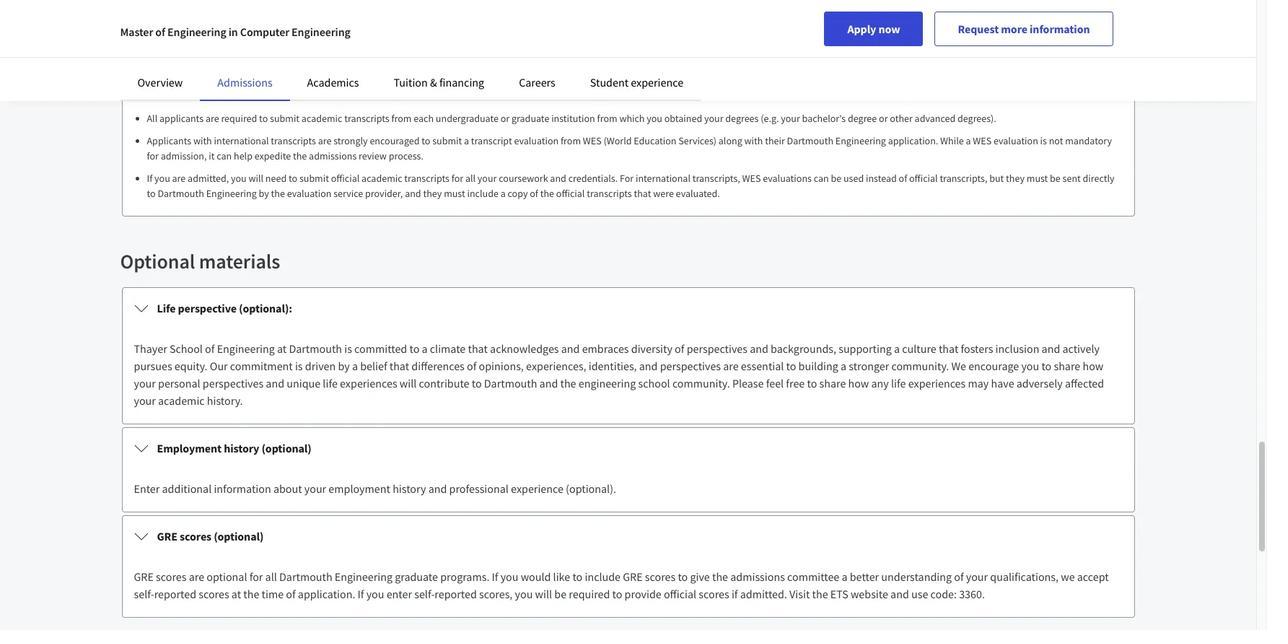 Task type: vqa. For each thing, say whether or not it's contained in the screenshot.
SAP
no



Task type: locate. For each thing, give the bounding box(es) containing it.
academic inside thayer school of engineering at dartmouth is committed to a climate that acknowledges and embraces diversity of perspectives and backgrounds, supporting a culture that fosters inclusion and actively pursues equity. our commitment is driven by a belief that differences of opinions, experiences, identities, and perspectives are essential to building a stronger community. we encourage you to share how your personal perspectives and unique life experiences will contribute to dartmouth and the engineering school community. please feel free to share how any life experiences may have adversely affected your academic history.
[[158, 393, 205, 408]]

wes inside if you are admitted, you will need to submit official academic transcripts for all your coursework and credentials. for international transcripts, wes evaluations can be used instead of official transcripts, but they must be sent directly to dartmouth engineering by the evaluation service provider, and they must include a copy of the official transcripts that were evaluated.
[[742, 172, 761, 185]]

0 horizontal spatial gre
[[134, 569, 154, 584]]

1 horizontal spatial life
[[891, 376, 906, 390]]

1 vertical spatial (optional)
[[214, 529, 264, 543]]

required inside gre scores are optional for all dartmouth engineering graduate programs. if you would like to include gre scores to give the admissions committee a better understanding of your qualifications, we accept self-reported scores at the time of application. if you enter self-reported scores, you will be required to provide official scores if admitted. visit the ets website and use code: 3360.
[[569, 587, 610, 601]]

academic
[[302, 112, 342, 125], [362, 172, 402, 185], [158, 393, 205, 408]]

all applicants are required to submit academic transcripts from each undergraduate or graduate institution from which you obtained your degrees (e.g. your bachelor's degree or other advanced degrees). list item
[[147, 111, 1123, 126]]

(optional)
[[262, 441, 312, 455], [214, 529, 264, 543]]

to right free
[[807, 376, 817, 390]]

submit inside if you are admitted, you will need to submit official academic transcripts for all your coursework and credentials. for international transcripts, wes evaluations can be used instead of official transcripts, but they must be sent directly to dartmouth engineering by the evaluation service provider, and they must include a copy of the official transcripts that were evaluated.
[[299, 172, 329, 185]]

list
[[140, 111, 1123, 201]]

ireland,
[[801, 19, 838, 33]]

experiences down we
[[908, 376, 966, 390]]

are up sweden.
[[349, 19, 364, 33]]

of up our
[[205, 341, 215, 356]]

0 vertical spatial at
[[277, 341, 287, 356]]

1 vertical spatial if
[[492, 569, 498, 584]]

along
[[719, 134, 742, 147]]

we
[[952, 359, 966, 373]]

0 vertical spatial academic
[[302, 112, 342, 125]]

and left use
[[891, 587, 909, 601]]

0 horizontal spatial information
[[214, 481, 271, 496]]

1 vertical spatial not
[[1049, 134, 1063, 147]]

2 experiences from the left
[[908, 376, 966, 390]]

a inside gre scores are optional for all dartmouth engineering graduate programs. if you would like to include gre scores to give the admissions committee a better understanding of your qualifications, we accept self-reported scores at the time of application. if you enter self-reported scores, you will be required to provide official scores if admitted. visit the ets website and use code: 3360.
[[842, 569, 848, 584]]

1 united from the left
[[630, 19, 662, 33]]

only
[[212, 19, 233, 33]]

transcripts down credentials.
[[587, 187, 632, 200]]

2 reported from the left
[[435, 587, 477, 601]]

language
[[473, 19, 518, 33]]

0 horizontal spatial all
[[265, 569, 277, 584]]

commitment
[[230, 359, 293, 373]]

0 vertical spatial they
[[1006, 172, 1025, 185]]

a up ets
[[842, 569, 848, 584]]

2 united from the left
[[718, 19, 750, 33]]

engineering inside if you are admitted, you will need to submit official academic transcripts for all your coursework and credentials. for international transcripts, wes evaluations can be used instead of official transcripts, but they must be sent directly to dartmouth engineering by the evaluation service provider, and they must include a copy of the official transcripts that were evaluated.
[[206, 187, 257, 200]]

the right germany,
[[183, 36, 199, 51]]

1 vertical spatial experience
[[511, 481, 564, 496]]

2 vertical spatial for
[[249, 569, 263, 584]]

0 horizontal spatial international
[[214, 134, 269, 147]]

a inside if you are admitted, you will need to submit official academic transcripts for all your coursework and credentials. for international transcripts, wes evaluations can be used instead of official transcripts, but they must be sent directly to dartmouth engineering by the evaluation service provider, and they must include a copy of the official transcripts that were evaluated.
[[501, 187, 506, 200]]

scores down additional at the bottom of page
[[180, 529, 212, 543]]

would
[[521, 569, 551, 584]]

history right employment
[[393, 481, 426, 496]]

of left opinions,
[[467, 359, 477, 373]]

evaluated.
[[676, 187, 720, 200]]

0 horizontal spatial experience
[[511, 481, 564, 496]]

the inside applicants with international transcripts are strongly encouraged to submit a transcript evaluation from wes (world education services) along with their dartmouth engineering application. while a wes evaluation is not mandatory for admission, it can help expedite the admissions review process.
[[293, 149, 307, 162]]

nigeria,
[[1047, 19, 1085, 33]]

1 horizontal spatial can
[[814, 172, 829, 185]]

0 horizontal spatial experiences
[[340, 376, 397, 390]]

the
[[236, 19, 252, 33], [612, 19, 628, 33], [699, 19, 715, 33], [183, 36, 199, 51], [507, 84, 524, 98], [293, 149, 307, 162], [271, 187, 285, 200], [540, 187, 554, 200], [560, 376, 576, 390], [712, 569, 728, 584], [243, 587, 259, 601], [812, 587, 828, 601]]

in
[[229, 25, 238, 39]]

1 vertical spatial must
[[444, 187, 465, 200]]

1 horizontal spatial if
[[358, 587, 364, 601]]

adversely
[[1017, 376, 1063, 390]]

kingdom,
[[752, 19, 799, 33]]

1 vertical spatial if
[[732, 587, 738, 601]]

scores,
[[479, 587, 513, 601]]

accept
[[1077, 569, 1109, 584]]

gre scores (optional) button
[[122, 516, 1134, 556]]

program)
[[526, 84, 573, 98]]

is left the mandatory on the top of page
[[1040, 134, 1047, 147]]

are inside applicants with international transcripts are strongly encouraged to submit a transcript evaluation from wes (world education services) along with their dartmouth engineering application. while a wes evaluation is not mandatory for admission, it can help expedite the admissions review process.
[[318, 134, 332, 147]]

is left committed
[[344, 341, 352, 356]]

you up adversely on the bottom right of the page
[[1022, 359, 1039, 373]]

equity.
[[175, 359, 208, 373]]

perspectives up history.
[[203, 376, 264, 390]]

to left report
[[428, 19, 438, 33]]

share down building
[[820, 376, 846, 390]]

(optional) up about
[[262, 441, 312, 455]]

of up 3360.
[[954, 569, 964, 584]]

that inside if you are admitted, you will need to submit official academic transcripts for all your coursework and credentials. for international transcripts, wes evaluations can be used instead of official transcripts, but they must be sent directly to dartmouth engineering by the evaluation service provider, and they must include a copy of the official transcripts that were evaluated.
[[634, 187, 651, 200]]

2 horizontal spatial academic
[[362, 172, 402, 185]]

be
[[831, 172, 842, 185], [1050, 172, 1061, 185], [555, 587, 567, 601]]

all
[[147, 112, 158, 125]]

united left kingdom,
[[718, 19, 750, 33]]

1 vertical spatial they
[[423, 187, 442, 200]]

are inside applicants from only the following countries are not required to report language proficiency scores: the united states, the united kingdom, ireland, canada, australia, new zealand, denmark, nigeria, ghana, germany, the netherlands, slovenia, and sweden.
[[349, 19, 364, 33]]

will down the 'would'
[[535, 587, 552, 601]]

0 horizontal spatial by
[[259, 187, 269, 200]]

and inside gre scores are optional for all dartmouth engineering graduate programs. if you would like to include gre scores to give the admissions committee a better understanding of your qualifications, we accept self-reported scores at the time of application. if you enter self-reported scores, you will be required to provide official scores if admitted. visit the ets website and use code: 3360.
[[891, 587, 909, 601]]

that up we
[[939, 341, 959, 356]]

0 horizontal spatial application.
[[298, 587, 355, 601]]

0 horizontal spatial history
[[224, 441, 259, 455]]

0 horizontal spatial transcripts,
[[693, 172, 740, 185]]

countries
[[301, 19, 346, 33]]

employment
[[157, 441, 222, 455]]

applicants
[[160, 112, 204, 125]]

1 vertical spatial information
[[214, 481, 271, 496]]

0 vertical spatial community.
[[892, 359, 949, 373]]

directly
[[1083, 172, 1115, 185]]

that down committed
[[390, 359, 409, 373]]

must
[[1027, 172, 1048, 185], [444, 187, 465, 200]]

1 horizontal spatial for
[[249, 569, 263, 584]]

are right academics link
[[363, 84, 379, 98]]

dartmouth inside gre scores are optional for all dartmouth engineering graduate programs. if you would like to include gre scores to give the admissions committee a better understanding of your qualifications, we accept self-reported scores at the time of application. if you enter self-reported scores, you will be required to provide official scores if admitted. visit the ets website and use code: 3360.
[[279, 569, 332, 584]]

if
[[427, 84, 434, 98], [732, 587, 738, 601]]

0 horizontal spatial for
[[147, 149, 159, 162]]

1 vertical spatial community.
[[673, 376, 730, 390]]

wes
[[583, 134, 602, 147], [973, 134, 992, 147], [742, 172, 761, 185]]

the inside unofficial transcripts (official transcripts are required if admitted into the program) dropdown button
[[507, 84, 524, 98]]

personal
[[158, 376, 200, 390]]

your inside if you are admitted, you will need to submit official academic transcripts for all your coursework and credentials. for international transcripts, wes evaluations can be used instead of official transcripts, but they must be sent directly to dartmouth engineering by the evaluation service provider, and they must include a copy of the official transcripts that were evaluated.
[[478, 172, 497, 185]]

united
[[630, 19, 662, 33], [718, 19, 750, 33]]

copy
[[508, 187, 528, 200]]

submit inside the "all applicants are required to submit academic transcripts from each undergraduate or graduate institution from which you obtained your degrees (e.g. your bachelor's degree or other advanced degrees)." list item
[[270, 112, 300, 125]]

used
[[844, 172, 864, 185]]

or left other on the top of page
[[879, 112, 888, 125]]

if inside if you are admitted, you will need to submit official academic transcripts for all your coursework and credentials. for international transcripts, wes evaluations can be used instead of official transcripts, but they must be sent directly to dartmouth engineering by the evaluation service provider, and they must include a copy of the official transcripts that were evaluated.
[[147, 172, 152, 185]]

0 vertical spatial all
[[465, 172, 476, 185]]

of right the diversity
[[675, 341, 685, 356]]

1 vertical spatial application.
[[298, 587, 355, 601]]

to up optional
[[147, 187, 156, 200]]

0 vertical spatial include
[[467, 187, 499, 200]]

life perspective (optional):
[[157, 301, 292, 315]]

0 vertical spatial can
[[217, 149, 232, 162]]

international inside if you are admitted, you will need to submit official academic transcripts for all your coursework and credentials. for international transcripts, wes evaluations can be used instead of official transcripts, but they must be sent directly to dartmouth engineering by the evaluation service provider, and they must include a copy of the official transcripts that were evaluated.
[[636, 172, 691, 185]]

1 horizontal spatial transcripts,
[[940, 172, 988, 185]]

2 horizontal spatial is
[[1040, 134, 1047, 147]]

to up free
[[786, 359, 796, 373]]

you down the 'would'
[[515, 587, 533, 601]]

degrees).
[[958, 112, 997, 125]]

1 horizontal spatial not
[[1049, 134, 1063, 147]]

0 horizontal spatial united
[[630, 19, 662, 33]]

1 horizontal spatial is
[[344, 341, 352, 356]]

graduate inside list item
[[512, 112, 549, 125]]

to right the need
[[289, 172, 297, 185]]

1 vertical spatial for
[[452, 172, 463, 185]]

wes down degrees).
[[973, 134, 992, 147]]

experiences,
[[526, 359, 586, 373]]

submit right the need
[[299, 172, 329, 185]]

service
[[334, 187, 363, 200]]

1 horizontal spatial community.
[[892, 359, 949, 373]]

they
[[1006, 172, 1025, 185], [423, 187, 442, 200]]

experiences
[[340, 376, 397, 390], [908, 376, 966, 390]]

not inside applicants from only the following countries are not required to report language proficiency scores: the united states, the united kingdom, ireland, canada, australia, new zealand, denmark, nigeria, ghana, germany, the netherlands, slovenia, and sweden.
[[366, 19, 383, 33]]

2 self- from the left
[[414, 587, 435, 601]]

zealand,
[[954, 19, 996, 33]]

contribute
[[419, 376, 470, 390]]

additional
[[162, 481, 212, 496]]

you inside thayer school of engineering at dartmouth is committed to a climate that acknowledges and embraces diversity of perspectives and backgrounds, supporting a culture that fosters inclusion and actively pursues equity. our commitment is driven by a belief that differences of opinions, experiences, identities, and perspectives are essential to building a stronger community. we encourage you to share how your personal perspectives and unique life experiences will contribute to dartmouth and the engineering school community. please feel free to share how any life experiences may have adversely affected your academic history.
[[1022, 359, 1039, 373]]

community. down culture
[[892, 359, 949, 373]]

for inside if you are admitted, you will need to submit official academic transcripts for all your coursework and credentials. for international transcripts, wes evaluations can be used instead of official transcripts, but they must be sent directly to dartmouth engineering by the evaluation service provider, and they must include a copy of the official transcripts that were evaluated.
[[452, 172, 463, 185]]

if you are admitted, you will need to submit official academic transcripts for all your coursework and credentials. for international transcripts, wes evaluations can be used instead of official transcripts, but they must be sent directly to dartmouth engineering by the evaluation service provider, and they must include a copy of the official transcripts that were evaluated. list item
[[147, 171, 1123, 201]]

graduate inside gre scores are optional for all dartmouth engineering graduate programs. if you would like to include gre scores to give the admissions committee a better understanding of your qualifications, we accept self-reported scores at the time of application. if you enter self-reported scores, you will be required to provide official scores if admitted. visit the ets website and use code: 3360.
[[395, 569, 438, 584]]

0 vertical spatial perspectives
[[687, 341, 748, 356]]

0 horizontal spatial share
[[820, 376, 846, 390]]

information inside button
[[1030, 22, 1090, 36]]

are inside if you are admitted, you will need to submit official academic transcripts for all your coursework and credentials. for international transcripts, wes evaluations can be used instead of official transcripts, but they must be sent directly to dartmouth engineering by the evaluation service provider, and they must include a copy of the official transcripts that were evaluated.
[[172, 172, 186, 185]]

1 horizontal spatial self-
[[414, 587, 435, 601]]

all inside if you are admitted, you will need to submit official academic transcripts for all your coursework and credentials. for international transcripts, wes evaluations can be used instead of official transcripts, but they must be sent directly to dartmouth engineering by the evaluation service provider, and they must include a copy of the official transcripts that were evaluated.
[[465, 172, 476, 185]]

you up the education at top
[[647, 112, 663, 125]]

experience up the "all applicants are required to submit academic transcripts from each undergraduate or graduate institution from which you obtained your degrees (e.g. your bachelor's degree or other advanced degrees)." list item
[[631, 75, 684, 89]]

1 horizontal spatial academic
[[302, 112, 342, 125]]

(optional) for gre scores (optional)
[[214, 529, 264, 543]]

1 horizontal spatial experiences
[[908, 376, 966, 390]]

international up help
[[214, 134, 269, 147]]

united left the 'states,'
[[630, 19, 662, 33]]

dartmouth down opinions,
[[484, 376, 537, 390]]

include inside if you are admitted, you will need to submit official academic transcripts for all your coursework and credentials. for international transcripts, wes evaluations can be used instead of official transcripts, but they must be sent directly to dartmouth engineering by the evaluation service provider, and they must include a copy of the official transcripts that were evaluated.
[[467, 187, 499, 200]]

must left copy
[[444, 187, 465, 200]]

1 life from the left
[[323, 376, 338, 390]]

can right it
[[217, 149, 232, 162]]

credentials.
[[568, 172, 618, 185]]

other
[[890, 112, 913, 125]]

and left actively
[[1042, 341, 1060, 356]]

of right the time
[[286, 587, 296, 601]]

1 vertical spatial perspectives
[[660, 359, 721, 373]]

gre scores (optional)
[[157, 529, 264, 543]]

with up it
[[193, 134, 212, 147]]

is inside applicants with international transcripts are strongly encouraged to submit a transcript evaluation from wes (world education services) along with their dartmouth engineering application. while a wes evaluation is not mandatory for admission, it can help expedite the admissions review process.
[[1040, 134, 1047, 147]]

2 with from the left
[[744, 134, 763, 147]]

not inside applicants with international transcripts are strongly encouraged to submit a transcript evaluation from wes (world education services) along with their dartmouth engineering application. while a wes evaluation is not mandatory for admission, it can help expedite the admissions review process.
[[1049, 134, 1063, 147]]

evaluation left service
[[287, 187, 332, 200]]

perspectives
[[687, 341, 748, 356], [660, 359, 721, 373], [203, 376, 264, 390]]

1 vertical spatial include
[[585, 569, 621, 584]]

will inside if you are admitted, you will need to submit official academic transcripts for all your coursework and credentials. for international transcripts, wes evaluations can be used instead of official transcripts, but they must be sent directly to dartmouth engineering by the evaluation service provider, and they must include a copy of the official transcripts that were evaluated.
[[249, 172, 263, 185]]

admissions up admitted.
[[731, 569, 785, 584]]

1 transcripts, from the left
[[693, 172, 740, 185]]

engineering inside gre scores are optional for all dartmouth engineering graduate programs. if you would like to include gre scores to give the admissions committee a better understanding of your qualifications, we accept self-reported scores at the time of application. if you enter self-reported scores, you will be required to provide official scores if admitted. visit the ets website and use code: 3360.
[[335, 569, 393, 584]]

required left report
[[385, 19, 426, 33]]

0 horizontal spatial how
[[848, 376, 869, 390]]

list containing all applicants are required to submit academic transcripts from each undergraduate or graduate institution from which you obtained your degrees (e.g. your bachelor's degree or other advanced degrees).
[[140, 111, 1123, 201]]

life right any
[[891, 376, 906, 390]]

share
[[1054, 359, 1081, 373], [820, 376, 846, 390]]

application. down other on the top of page
[[888, 134, 939, 147]]

dartmouth up driven
[[289, 341, 342, 356]]

and down "commitment"
[[266, 376, 284, 390]]

be left used
[[831, 172, 842, 185]]

dartmouth
[[787, 134, 834, 147], [158, 187, 204, 200], [289, 341, 342, 356], [484, 376, 537, 390], [279, 569, 332, 584]]

0 vertical spatial is
[[1040, 134, 1047, 147]]

a left copy
[[501, 187, 506, 200]]

applicants inside applicants with international transcripts are strongly encouraged to submit a transcript evaluation from wes (world education services) along with their dartmouth engineering application. while a wes evaluation is not mandatory for admission, it can help expedite the admissions review process.
[[147, 134, 191, 147]]

application. inside gre scores are optional for all dartmouth engineering graduate programs. if you would like to include gre scores to give the admissions committee a better understanding of your qualifications, we accept self-reported scores at the time of application. if you enter self-reported scores, you will be required to provide official scores if admitted. visit the ets website and use code: 3360.
[[298, 587, 355, 601]]

supporting
[[839, 341, 892, 356]]

application. inside applicants with international transcripts are strongly encouraged to submit a transcript evaluation from wes (world education services) along with their dartmouth engineering application. while a wes evaluation is not mandatory for admission, it can help expedite the admissions review process.
[[888, 134, 939, 147]]

if left admitted,
[[147, 172, 152, 185]]

they right but on the top right of the page
[[1006, 172, 1025, 185]]

0 horizontal spatial will
[[249, 172, 263, 185]]

academic up "strongly"
[[302, 112, 342, 125]]

0 horizontal spatial at
[[232, 587, 241, 601]]

overview link
[[137, 75, 183, 89]]

the inside thayer school of engineering at dartmouth is committed to a climate that acknowledges and embraces diversity of perspectives and backgrounds, supporting a culture that fosters inclusion and actively pursues equity. our commitment is driven by a belief that differences of opinions, experiences, identities, and perspectives are essential to building a stronger community. we encourage you to share how your personal perspectives and unique life experiences will contribute to dartmouth and the engineering school community. please feel free to share how any life experiences may have adversely affected your academic history.
[[560, 376, 576, 390]]

information for more
[[1030, 22, 1090, 36]]

1 horizontal spatial if
[[732, 587, 738, 601]]

2 vertical spatial is
[[295, 359, 303, 373]]

0 horizontal spatial wes
[[583, 134, 602, 147]]

1 horizontal spatial reported
[[435, 587, 477, 601]]

all inside gre scores are optional for all dartmouth engineering graduate programs. if you would like to include gre scores to give the admissions committee a better understanding of your qualifications, we accept self-reported scores at the time of application. if you enter self-reported scores, you will be required to provide official scores if admitted. visit the ets website and use code: 3360.
[[265, 569, 277, 584]]

1 horizontal spatial united
[[718, 19, 750, 33]]

evaluation up but on the top right of the page
[[994, 134, 1038, 147]]

community. left the please
[[673, 376, 730, 390]]

admissions
[[217, 75, 273, 89]]

1 horizontal spatial how
[[1083, 359, 1104, 373]]

information
[[1030, 22, 1090, 36], [214, 481, 271, 496]]

school
[[170, 341, 203, 356]]

evaluation up coursework
[[514, 134, 559, 147]]

include
[[467, 187, 499, 200], [585, 569, 621, 584]]

academics link
[[307, 75, 359, 89]]

0 horizontal spatial admissions
[[309, 149, 357, 162]]

to inside the "all applicants are required to submit academic transcripts from each undergraduate or graduate institution from which you obtained your degrees (e.g. your bachelor's degree or other advanced degrees)." list item
[[259, 112, 268, 125]]

dartmouth up the time
[[279, 569, 332, 584]]

0 vertical spatial submit
[[270, 112, 300, 125]]

information for additional
[[214, 481, 271, 496]]

denmark,
[[998, 19, 1045, 33]]

0 horizontal spatial must
[[444, 187, 465, 200]]

0 horizontal spatial can
[[217, 149, 232, 162]]

while
[[941, 134, 964, 147]]

or up transcript
[[501, 112, 510, 125]]

0 vertical spatial admissions
[[309, 149, 357, 162]]

can inside if you are admitted, you will need to submit official academic transcripts for all your coursework and credentials. for international transcripts, wes evaluations can be used instead of official transcripts, but they must be sent directly to dartmouth engineering by the evaluation service provider, and they must include a copy of the official transcripts that were evaluated.
[[814, 172, 829, 185]]

opinions,
[[479, 359, 524, 373]]

1 horizontal spatial at
[[277, 341, 287, 356]]

netherlands,
[[201, 36, 263, 51]]

history down history.
[[224, 441, 259, 455]]

life down driven
[[323, 376, 338, 390]]

school
[[638, 376, 670, 390]]

will left the need
[[249, 172, 263, 185]]

include left copy
[[467, 187, 499, 200]]

experiences down belief at left
[[340, 376, 397, 390]]

0 vertical spatial share
[[1054, 359, 1081, 373]]

dartmouth inside applicants with international transcripts are strongly encouraged to submit a transcript evaluation from wes (world education services) along with their dartmouth engineering application. while a wes evaluation is not mandatory for admission, it can help expedite the admissions review process.
[[787, 134, 834, 147]]

(optional) for employment history (optional)
[[262, 441, 312, 455]]

the right scores:
[[612, 19, 628, 33]]

0 vertical spatial applicants
[[134, 19, 185, 33]]

graduate down program)
[[512, 112, 549, 125]]

code:
[[931, 587, 957, 601]]

engineering
[[579, 376, 636, 390]]

1 horizontal spatial gre
[[157, 529, 178, 543]]

1 vertical spatial can
[[814, 172, 829, 185]]

by right driven
[[338, 359, 350, 373]]

by down the need
[[259, 187, 269, 200]]

if left enter
[[358, 587, 364, 601]]

0 horizontal spatial not
[[366, 19, 383, 33]]

gre inside dropdown button
[[157, 529, 178, 543]]

are
[[349, 19, 364, 33], [363, 84, 379, 98], [206, 112, 219, 125], [318, 134, 332, 147], [172, 172, 186, 185], [723, 359, 739, 373], [189, 569, 204, 584]]

engineering
[[167, 25, 226, 39], [292, 25, 351, 39], [836, 134, 886, 147], [206, 187, 257, 200], [217, 341, 275, 356], [335, 569, 393, 584]]

apply
[[848, 22, 876, 36]]

strongly
[[334, 134, 368, 147]]

apply now
[[848, 22, 900, 36]]

provider,
[[365, 187, 403, 200]]

scores up provide
[[645, 569, 676, 584]]

dartmouth down admitted,
[[158, 187, 204, 200]]

self-
[[134, 587, 154, 601], [414, 587, 435, 601]]

you up "scores,"
[[501, 569, 519, 584]]

that
[[634, 187, 651, 200], [468, 341, 488, 356], [939, 341, 959, 356], [390, 359, 409, 373]]

0 horizontal spatial include
[[467, 187, 499, 200]]

0 horizontal spatial evaluation
[[287, 187, 332, 200]]

community.
[[892, 359, 949, 373], [673, 376, 730, 390]]

submit down (official
[[270, 112, 300, 125]]

can left used
[[814, 172, 829, 185]]

academics
[[307, 75, 359, 89]]

transcripts
[[208, 84, 263, 98], [306, 84, 361, 98], [344, 112, 390, 125], [271, 134, 316, 147], [404, 172, 450, 185], [587, 187, 632, 200]]

engineering inside thayer school of engineering at dartmouth is committed to a climate that acknowledges and embraces diversity of perspectives and backgrounds, supporting a culture that fosters inclusion and actively pursues equity. our commitment is driven by a belief that differences of opinions, experiences, identities, and perspectives are essential to building a stronger community. we encourage you to share how your personal perspectives and unique life experiences will contribute to dartmouth and the engineering school community. please feel free to share how any life experiences may have adversely affected your academic history.
[[217, 341, 275, 356]]

not up sweden.
[[366, 19, 383, 33]]

1 with from the left
[[193, 134, 212, 147]]

by inside thayer school of engineering at dartmouth is committed to a climate that acknowledges and embraces diversity of perspectives and backgrounds, supporting a culture that fosters inclusion and actively pursues equity. our commitment is driven by a belief that differences of opinions, experiences, identities, and perspectives are essential to building a stronger community. we encourage you to share how your personal perspectives and unique life experiences will contribute to dartmouth and the engineering school community. please feel free to share how any life experiences may have adversely affected your academic history.
[[338, 359, 350, 373]]

and up experiences,
[[561, 341, 580, 356]]

1 vertical spatial admissions
[[731, 569, 785, 584]]

0 horizontal spatial or
[[501, 112, 510, 125]]

1 horizontal spatial they
[[1006, 172, 1025, 185]]

from up '(world'
[[597, 112, 618, 125]]

reported
[[154, 587, 196, 601], [435, 587, 477, 601]]

1 vertical spatial is
[[344, 341, 352, 356]]

submit inside applicants with international transcripts are strongly encouraged to submit a transcript evaluation from wes (world education services) along with their dartmouth engineering application. while a wes evaluation is not mandatory for admission, it can help expedite the admissions review process.
[[432, 134, 462, 147]]

for inside applicants with international transcripts are strongly encouraged to submit a transcript evaluation from wes (world education services) along with their dartmouth engineering application. while a wes evaluation is not mandatory for admission, it can help expedite the admissions review process.
[[147, 149, 159, 162]]

0 horizontal spatial is
[[295, 359, 303, 373]]

1 horizontal spatial international
[[636, 172, 691, 185]]

1 or from the left
[[501, 112, 510, 125]]

0 horizontal spatial self-
[[134, 587, 154, 601]]

3360.
[[959, 587, 985, 601]]

thayer
[[134, 341, 167, 356]]

to inside applicants with international transcripts are strongly encouraged to submit a transcript evaluation from wes (world education services) along with their dartmouth engineering application. while a wes evaluation is not mandatory for admission, it can help expedite the admissions review process.
[[422, 134, 430, 147]]

1 horizontal spatial must
[[1027, 172, 1048, 185]]

1 vertical spatial academic
[[362, 172, 402, 185]]

0 horizontal spatial if
[[427, 84, 434, 98]]

to down each
[[422, 134, 430, 147]]

1 horizontal spatial or
[[879, 112, 888, 125]]

to left give
[[678, 569, 688, 584]]

2 life from the left
[[891, 376, 906, 390]]

0 horizontal spatial reported
[[154, 587, 196, 601]]

1 vertical spatial submit
[[432, 134, 462, 147]]

applicants for applicants from only the following countries are not required to report language proficiency scores: the united states, the united kingdom, ireland, canada, australia, new zealand, denmark, nigeria, ghana, germany, the netherlands, slovenia, and sweden.
[[134, 19, 185, 33]]

submit for need
[[299, 172, 329, 185]]

0 horizontal spatial community.
[[673, 376, 730, 390]]

the right into
[[507, 84, 524, 98]]

1 vertical spatial graduate
[[395, 569, 438, 584]]

applicants inside applicants from only the following countries are not required to report language proficiency scores: the united states, the united kingdom, ireland, canada, australia, new zealand, denmark, nigeria, ghana, germany, the netherlands, slovenia, and sweden.
[[134, 19, 185, 33]]

2 horizontal spatial if
[[492, 569, 498, 584]]

(optional).
[[566, 481, 616, 496]]

1 vertical spatial share
[[820, 376, 846, 390]]

0 vertical spatial history
[[224, 441, 259, 455]]

academic inside if you are admitted, you will need to submit official academic transcripts for all your coursework and credentials. for international transcripts, wes evaluations can be used instead of official transcripts, but they must be sent directly to dartmouth engineering by the evaluation service provider, and they must include a copy of the official transcripts that were evaluated.
[[362, 172, 402, 185]]

0 horizontal spatial with
[[193, 134, 212, 147]]

is up the unique
[[295, 359, 303, 373]]

0 vertical spatial not
[[366, 19, 383, 33]]

0 horizontal spatial academic
[[158, 393, 205, 408]]

the down experiences,
[[560, 376, 576, 390]]

1 vertical spatial at
[[232, 587, 241, 601]]



Task type: describe. For each thing, give the bounding box(es) containing it.
a left belief at left
[[352, 359, 358, 373]]

the left the time
[[243, 587, 259, 601]]

be inside gre scores are optional for all dartmouth engineering graduate programs. if you would like to include gre scores to give the admissions committee a better understanding of your qualifications, we accept self-reported scores at the time of application. if you enter self-reported scores, you will be required to provide official scores if admitted. visit the ets website and use code: 3360.
[[555, 587, 567, 601]]

you down admission,
[[154, 172, 170, 185]]

transcript
[[471, 134, 512, 147]]

professional
[[449, 481, 509, 496]]

their
[[765, 134, 785, 147]]

to up adversely on the bottom right of the page
[[1042, 359, 1052, 373]]

request more information
[[958, 22, 1090, 36]]

qualifications,
[[990, 569, 1059, 584]]

ghana,
[[1087, 19, 1121, 33]]

to up differences
[[410, 341, 420, 356]]

2 vertical spatial if
[[358, 587, 364, 601]]

engineering inside applicants with international transcripts are strongly encouraged to submit a transcript evaluation from wes (world education services) along with their dartmouth engineering application. while a wes evaluation is not mandatory for admission, it can help expedite the admissions review process.
[[836, 134, 886, 147]]

a right while
[[966, 134, 971, 147]]

differences
[[412, 359, 465, 373]]

life
[[157, 301, 176, 315]]

master
[[120, 25, 153, 39]]

the right the 'states,'
[[699, 19, 715, 33]]

of right copy
[[530, 187, 538, 200]]

official right instead
[[909, 172, 938, 185]]

transcripts down unofficial transcripts (official transcripts are required if admitted into the program)
[[344, 112, 390, 125]]

sent
[[1063, 172, 1081, 185]]

backgrounds,
[[771, 341, 837, 356]]

committed
[[354, 341, 407, 356]]

employment history (optional)
[[157, 441, 312, 455]]

committee
[[787, 569, 840, 584]]

each
[[414, 112, 434, 125]]

financing
[[439, 75, 484, 89]]

required inside applicants from only the following countries are not required to report language proficiency scores: the united states, the united kingdom, ireland, canada, australia, new zealand, denmark, nigeria, ghana, germany, the netherlands, slovenia, and sweden.
[[385, 19, 426, 33]]

a left culture
[[894, 341, 900, 356]]

sweden.
[[333, 36, 374, 51]]

apply now button
[[825, 12, 923, 46]]

2 horizontal spatial wes
[[973, 134, 992, 147]]

give
[[690, 569, 710, 584]]

institution
[[552, 112, 595, 125]]

building
[[799, 359, 839, 373]]

careers
[[519, 75, 556, 89]]

that up opinions,
[[468, 341, 488, 356]]

&
[[430, 75, 437, 89]]

and left professional at the bottom left
[[428, 481, 447, 496]]

of right master
[[155, 25, 165, 39]]

will inside gre scores are optional for all dartmouth engineering graduate programs. if you would like to include gre scores to give the admissions committee a better understanding of your qualifications, we accept self-reported scores at the time of application. if you enter self-reported scores, you will be required to provide official scores if admitted. visit the ets website and use code: 3360.
[[535, 587, 552, 601]]

admitted,
[[188, 172, 229, 185]]

if inside gre scores are optional for all dartmouth engineering graduate programs. if you would like to include gre scores to give the admissions committee a better understanding of your qualifications, we accept self-reported scores at the time of application. if you enter self-reported scores, you will be required to provide official scores if admitted. visit the ets website and use code: 3360.
[[732, 587, 738, 601]]

the down committee
[[812, 587, 828, 601]]

engineering up academics link
[[292, 25, 351, 39]]

for inside gre scores are optional for all dartmouth engineering graduate programs. if you would like to include gre scores to give the admissions committee a better understanding of your qualifications, we accept self-reported scores at the time of application. if you enter self-reported scores, you will be required to provide official scores if admitted. visit the ets website and use code: 3360.
[[249, 569, 263, 584]]

(world
[[604, 134, 632, 147]]

to left provide
[[612, 587, 622, 601]]

official down credentials.
[[556, 187, 585, 200]]

and right coursework
[[550, 172, 566, 185]]

(official
[[265, 84, 304, 98]]

applicants from only the following countries are not required to report language proficiency scores: the united states, the united kingdom, ireland, canada, australia, new zealand, denmark, nigeria, ghana, germany, the netherlands, slovenia, and sweden.
[[134, 19, 1121, 51]]

admissions inside gre scores are optional for all dartmouth engineering graduate programs. if you would like to include gre scores to give the admissions committee a better understanding of your qualifications, we accept self-reported scores at the time of application. if you enter self-reported scores, you will be required to provide official scores if admitted. visit the ets website and use code: 3360.
[[731, 569, 785, 584]]

pursues
[[134, 359, 172, 373]]

transcripts right (official
[[306, 84, 361, 98]]

admitted
[[436, 84, 482, 98]]

programs.
[[440, 569, 490, 584]]

better
[[850, 569, 879, 584]]

evaluation inside if you are admitted, you will need to submit official academic transcripts for all your coursework and credentials. for international transcripts, wes evaluations can be used instead of official transcripts, but they must be sent directly to dartmouth engineering by the evaluation service provider, and they must include a copy of the official transcripts that were evaluated.
[[287, 187, 332, 200]]

applicants for applicants with international transcripts are strongly encouraged to submit a transcript evaluation from wes (world education services) along with their dartmouth engineering application. while a wes evaluation is not mandatory for admission, it can help expedite the admissions review process.
[[147, 134, 191, 147]]

official inside gre scores are optional for all dartmouth engineering graduate programs. if you would like to include gre scores to give the admissions committee a better understanding of your qualifications, we accept self-reported scores at the time of application. if you enter self-reported scores, you will be required to provide official scores if admitted. visit the ets website and use code: 3360.
[[664, 587, 697, 601]]

report
[[441, 19, 471, 33]]

time
[[262, 587, 284, 601]]

a right building
[[841, 359, 847, 373]]

any
[[872, 376, 889, 390]]

employment history (optional) button
[[122, 428, 1134, 468]]

overview
[[137, 75, 183, 89]]

into
[[485, 84, 505, 98]]

embraces
[[582, 341, 629, 356]]

a up differences
[[422, 341, 428, 356]]

student experience link
[[590, 75, 684, 89]]

to right like
[[573, 569, 583, 584]]

1 vertical spatial how
[[848, 376, 869, 390]]

scores down give
[[699, 587, 729, 601]]

to down opinions,
[[472, 376, 482, 390]]

but
[[990, 172, 1004, 185]]

will inside thayer school of engineering at dartmouth is committed to a climate that acknowledges and embraces diversity of perspectives and backgrounds, supporting a culture that fosters inclusion and actively pursues equity. our commitment is driven by a belief that differences of opinions, experiences, identities, and perspectives are essential to building a stronger community. we encourage you to share how your personal perspectives and unique life experiences will contribute to dartmouth and the engineering school community. please feel free to share how any life experiences may have adversely affected your academic history.
[[400, 376, 417, 390]]

more
[[1001, 22, 1028, 36]]

degree
[[848, 112, 877, 125]]

by inside if you are admitted, you will need to submit official academic transcripts for all your coursework and credentials. for international transcripts, wes evaluations can be used instead of official transcripts, but they must be sent directly to dartmouth engineering by the evaluation service provider, and they must include a copy of the official transcripts that were evaluated.
[[259, 187, 269, 200]]

process.
[[389, 149, 424, 162]]

acknowledges
[[490, 341, 559, 356]]

from inside applicants from only the following countries are not required to report language proficiency scores: the united states, the united kingdom, ireland, canada, australia, new zealand, denmark, nigeria, ghana, germany, the netherlands, slovenia, and sweden.
[[187, 19, 210, 33]]

2 horizontal spatial evaluation
[[994, 134, 1038, 147]]

life perspective (optional): button
[[122, 288, 1134, 328]]

now
[[879, 22, 900, 36]]

1 experiences from the left
[[340, 376, 397, 390]]

essential
[[741, 359, 784, 373]]

you left enter
[[366, 587, 384, 601]]

the right only
[[236, 19, 252, 33]]

0 vertical spatial must
[[1027, 172, 1048, 185]]

admission,
[[161, 149, 207, 162]]

you down help
[[231, 172, 247, 185]]

dartmouth inside if you are admitted, you will need to submit official academic transcripts for all your coursework and credentials. for international transcripts, wes evaluations can be used instead of official transcripts, but they must be sent directly to dartmouth engineering by the evaluation service provider, and they must include a copy of the official transcripts that were evaluated.
[[158, 187, 204, 200]]

1 self- from the left
[[134, 587, 154, 601]]

need
[[265, 172, 287, 185]]

student
[[590, 75, 629, 89]]

obtained
[[665, 112, 702, 125]]

2 vertical spatial perspectives
[[203, 376, 264, 390]]

services)
[[679, 134, 717, 147]]

the down the need
[[271, 187, 285, 200]]

from left each
[[392, 112, 412, 125]]

careers link
[[519, 75, 556, 89]]

and up 'essential'
[[750, 341, 769, 356]]

a down the "undergraduate"
[[464, 134, 469, 147]]

like
[[553, 569, 570, 584]]

required inside dropdown button
[[381, 84, 425, 98]]

were
[[653, 187, 674, 200]]

transcripts inside applicants with international transcripts are strongly encouraged to submit a transcript evaluation from wes (world education services) along with their dartmouth engineering application. while a wes evaluation is not mandatory for admission, it can help expedite the admissions review process.
[[271, 134, 316, 147]]

belief
[[360, 359, 387, 373]]

and down the diversity
[[639, 359, 658, 373]]

scores down optional
[[199, 587, 229, 601]]

2 transcripts, from the left
[[940, 172, 988, 185]]

degrees
[[726, 112, 759, 125]]

engineering left in
[[167, 25, 226, 39]]

gre for gre scores (optional)
[[157, 529, 178, 543]]

and down experiences,
[[540, 376, 558, 390]]

slovenia,
[[265, 36, 310, 51]]

transcripts down netherlands,
[[208, 84, 263, 98]]

the right give
[[712, 569, 728, 584]]

encourage
[[969, 359, 1019, 373]]

scores left optional
[[156, 569, 187, 584]]

the down coursework
[[540, 187, 554, 200]]

states,
[[665, 19, 697, 33]]

your inside gre scores are optional for all dartmouth engineering graduate programs. if you would like to include gre scores to give the admissions committee a better understanding of your qualifications, we accept self-reported scores at the time of application. if you enter self-reported scores, you will be required to provide official scores if admitted. visit the ets website and use code: 3360.
[[966, 569, 988, 584]]

fosters
[[961, 341, 993, 356]]

enter additional information about your employment history and professional experience (optional).
[[134, 481, 616, 496]]

optional
[[120, 248, 195, 274]]

new
[[930, 19, 951, 33]]

for
[[620, 172, 634, 185]]

admitted.
[[740, 587, 787, 601]]

gre for gre scores are optional for all dartmouth engineering graduate programs. if you would like to include gre scores to give the admissions committee a better understanding of your qualifications, we accept self-reported scores at the time of application. if you enter self-reported scores, you will be required to provide official scores if admitted. visit the ets website and use code: 3360.
[[134, 569, 154, 584]]

1 horizontal spatial evaluation
[[514, 134, 559, 147]]

to inside applicants from only the following countries are not required to report language proficiency scores: the united states, the united kingdom, ireland, canada, australia, new zealand, denmark, nigeria, ghana, germany, the netherlands, slovenia, and sweden.
[[428, 19, 438, 33]]

include inside gre scores are optional for all dartmouth engineering graduate programs. if you would like to include gre scores to give the admissions committee a better understanding of your qualifications, we accept self-reported scores at the time of application. if you enter self-reported scores, you will be required to provide official scores if admitted. visit the ets website and use code: 3360.
[[585, 569, 621, 584]]

expedite
[[255, 149, 291, 162]]

2 horizontal spatial gre
[[623, 569, 643, 584]]

thayer school of engineering at dartmouth is committed to a climate that acknowledges and embraces diversity of perspectives and backgrounds, supporting a culture that fosters inclusion and actively pursues equity. our commitment is driven by a belief that differences of opinions, experiences, identities, and perspectives are essential to building a stronger community. we encourage you to share how your personal perspectives and unique life experiences will contribute to dartmouth and the engineering school community. please feel free to share how any life experiences may have adversely affected your academic history.
[[134, 341, 1104, 408]]

at inside gre scores are optional for all dartmouth engineering graduate programs. if you would like to include gre scores to give the admissions committee a better understanding of your qualifications, we accept self-reported scores at the time of application. if you enter self-reported scores, you will be required to provide official scores if admitted. visit the ets website and use code: 3360.
[[232, 587, 241, 601]]

if inside unofficial transcripts (official transcripts are required if admitted into the program) dropdown button
[[427, 84, 434, 98]]

australia,
[[883, 19, 928, 33]]

2 or from the left
[[879, 112, 888, 125]]

gre scores are optional for all dartmouth engineering graduate programs. if you would like to include gre scores to give the admissions committee a better understanding of your qualifications, we accept self-reported scores at the time of application. if you enter self-reported scores, you will be required to provide official scores if admitted. visit the ets website and use code: 3360.
[[134, 569, 1109, 601]]

1 reported from the left
[[154, 587, 196, 601]]

advanced
[[915, 112, 956, 125]]

proficiency
[[520, 19, 574, 33]]

official up service
[[331, 172, 360, 185]]

canada,
[[841, 19, 880, 33]]

can inside applicants with international transcripts are strongly encouraged to submit a transcript evaluation from wes (world education services) along with their dartmouth engineering application. while a wes evaluation is not mandatory for admission, it can help expedite the admissions review process.
[[217, 149, 232, 162]]

2 horizontal spatial be
[[1050, 172, 1061, 185]]

unofficial
[[157, 84, 206, 98]]

0 horizontal spatial they
[[423, 187, 442, 200]]

admissions inside applicants with international transcripts are strongly encouraged to submit a transcript evaluation from wes (world education services) along with their dartmouth engineering application. while a wes evaluation is not mandatory for admission, it can help expedite the admissions review process.
[[309, 149, 357, 162]]

at inside thayer school of engineering at dartmouth is committed to a climate that acknowledges and embraces diversity of perspectives and backgrounds, supporting a culture that fosters inclusion and actively pursues equity. our commitment is driven by a belief that differences of opinions, experiences, identities, and perspectives are essential to building a stronger community. we encourage you to share how your personal perspectives and unique life experiences will contribute to dartmouth and the engineering school community. please feel free to share how any life experiences may have adversely affected your academic history.
[[277, 341, 287, 356]]

are inside dropdown button
[[363, 84, 379, 98]]

international inside applicants with international transcripts are strongly encouraged to submit a transcript evaluation from wes (world education services) along with their dartmouth engineering application. while a wes evaluation is not mandatory for admission, it can help expedite the admissions review process.
[[214, 134, 269, 147]]

transcripts down process.
[[404, 172, 450, 185]]

are inside thayer school of engineering at dartmouth is committed to a climate that acknowledges and embraces diversity of perspectives and backgrounds, supporting a culture that fosters inclusion and actively pursues equity. our commitment is driven by a belief that differences of opinions, experiences, identities, and perspectives are essential to building a stronger community. we encourage you to share how your personal perspectives and unique life experiences will contribute to dartmouth and the engineering school community. please feel free to share how any life experiences may have adversely affected your academic history.
[[723, 359, 739, 373]]

1 horizontal spatial be
[[831, 172, 842, 185]]

are right the applicants
[[206, 112, 219, 125]]

and right provider,
[[405, 187, 421, 200]]

submit for encouraged
[[432, 134, 462, 147]]

scores inside the gre scores (optional) dropdown button
[[180, 529, 212, 543]]

are inside gre scores are optional for all dartmouth engineering graduate programs. if you would like to include gre scores to give the admissions committee a better understanding of your qualifications, we accept self-reported scores at the time of application. if you enter self-reported scores, you will be required to provide official scores if admitted. visit the ets website and use code: 3360.
[[189, 569, 204, 584]]

1 vertical spatial history
[[393, 481, 426, 496]]

applicants with international transcripts are strongly encouraged to submit a transcript evaluation from wes (world education services) along with their dartmouth engineering application. while a wes evaluation is not mandatory for admission, it can help expedite the admissions review process. list item
[[147, 134, 1123, 164]]

required inside list item
[[221, 112, 257, 125]]

employment
[[329, 481, 390, 496]]

request more information button
[[935, 12, 1113, 46]]

have
[[991, 376, 1014, 390]]

1 horizontal spatial experience
[[631, 75, 684, 89]]

driven
[[305, 359, 336, 373]]

and inside applicants from only the following countries are not required to report language proficiency scores: the united states, the united kingdom, ireland, canada, australia, new zealand, denmark, nigeria, ghana, germany, the netherlands, slovenia, and sweden.
[[312, 36, 330, 51]]

history inside employment history (optional) dropdown button
[[224, 441, 259, 455]]

use
[[912, 587, 928, 601]]

feel
[[766, 376, 784, 390]]

(optional):
[[239, 301, 292, 315]]

of right instead
[[899, 172, 907, 185]]

germany,
[[134, 36, 180, 51]]

undergraduate
[[436, 112, 499, 125]]

we
[[1061, 569, 1075, 584]]

optional
[[207, 569, 247, 584]]

from inside applicants with international transcripts are strongly encouraged to submit a transcript evaluation from wes (world education services) along with their dartmouth engineering application. while a wes evaluation is not mandatory for admission, it can help expedite the admissions review process.
[[561, 134, 581, 147]]



